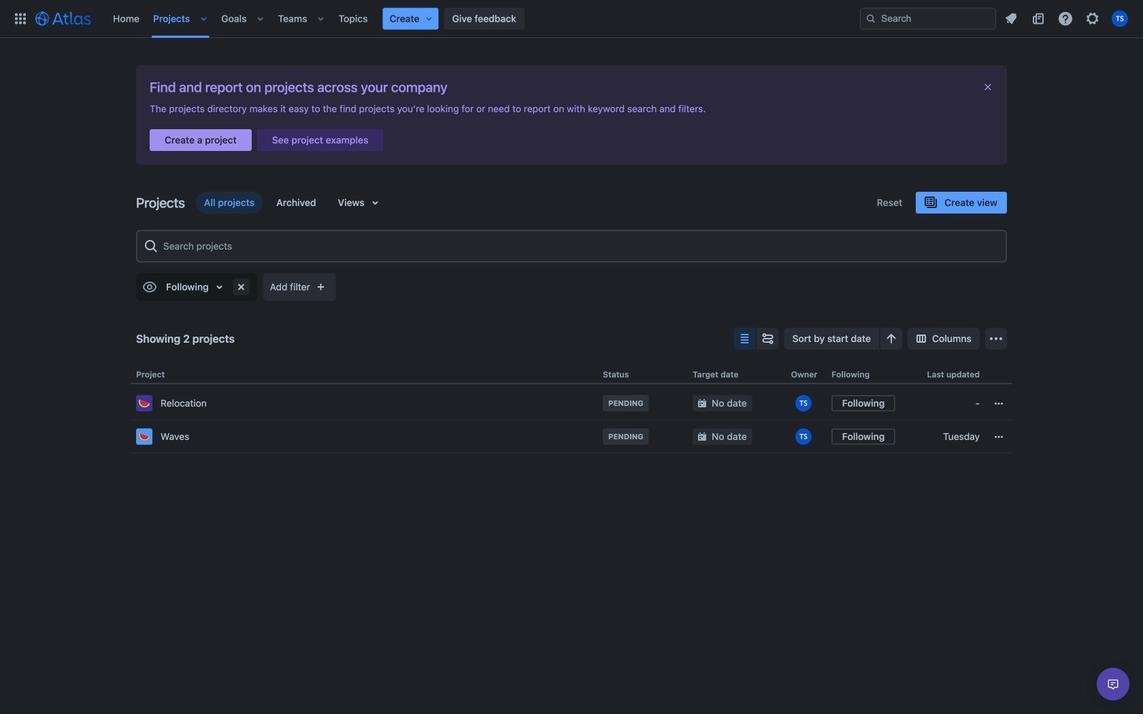 Task type: locate. For each thing, give the bounding box(es) containing it.
top element
[[8, 0, 860, 38]]

help image
[[1058, 11, 1074, 27]]

search image
[[866, 13, 877, 24]]

switch to... image
[[12, 11, 29, 27]]

notifications image
[[1003, 11, 1020, 27]]

banner
[[0, 0, 1143, 38]]

account image
[[1112, 11, 1128, 27]]

display as timeline image
[[760, 331, 776, 347]]

None search field
[[860, 8, 996, 30]]



Task type: describe. For each thing, give the bounding box(es) containing it.
reverse sort order image
[[883, 331, 900, 347]]

Search field
[[860, 8, 996, 30]]

display as list image
[[737, 331, 753, 347]]

more options image
[[988, 331, 1005, 347]]

search projects image
[[143, 238, 159, 255]]

settings image
[[1085, 11, 1101, 27]]

open intercom messenger image
[[1105, 677, 1122, 693]]

following image
[[142, 279, 158, 295]]

close banner image
[[983, 82, 994, 93]]

Search projects field
[[159, 234, 1001, 259]]



Task type: vqa. For each thing, say whether or not it's contained in the screenshot.
MORE OPTIONS image
yes



